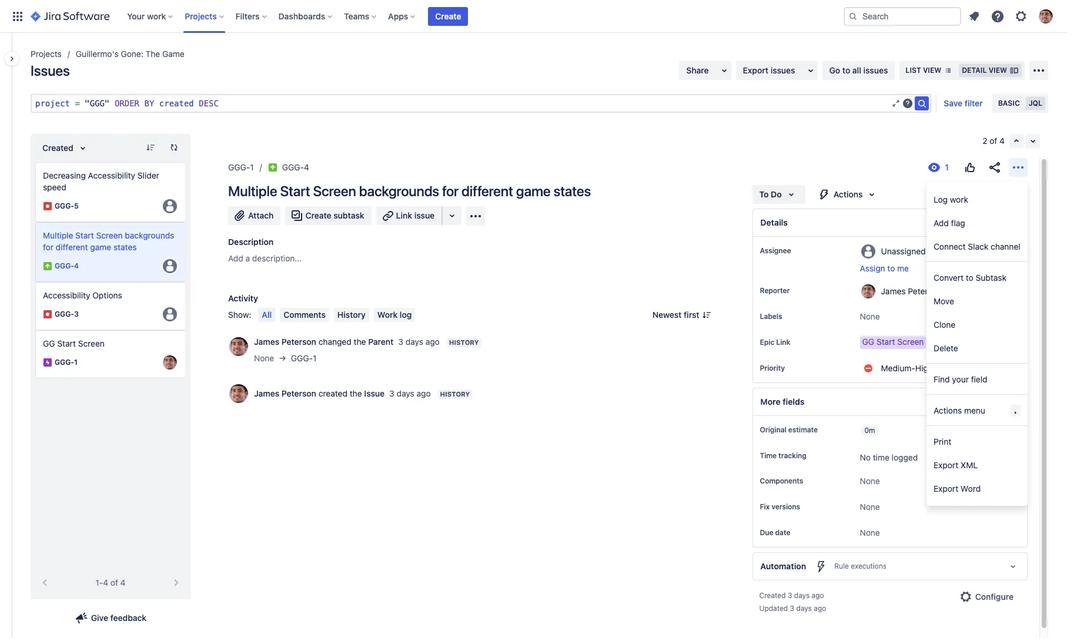 Task type: describe. For each thing, give the bounding box(es) containing it.
peterson for james peterson changed the parent 3 days ago
[[282, 337, 316, 347]]

log
[[400, 310, 412, 320]]

screen up medium-high
[[898, 337, 924, 347]]

ggg- down comments button
[[291, 353, 313, 363]]

all
[[262, 310, 272, 320]]

guillermo's gone: the game
[[76, 49, 185, 59]]

1 horizontal spatial gg
[[863, 337, 875, 347]]

filter
[[965, 98, 983, 108]]

the
[[146, 49, 160, 59]]

comments button
[[280, 308, 329, 322]]

ago for james peterson changed the parent 3 days ago
[[426, 337, 440, 347]]

the for created
[[350, 389, 362, 399]]

start inside epic element
[[57, 339, 76, 349]]

dashboards button
[[275, 7, 337, 26]]

=
[[75, 99, 80, 108]]

log work button
[[927, 188, 1028, 211]]

add for add flag
[[934, 218, 949, 228]]

guillermo's gone: the game link
[[76, 47, 185, 61]]

comments
[[284, 310, 326, 320]]

different inside improvement element
[[56, 242, 88, 252]]

to for assign
[[888, 263, 895, 273]]

copy link to issue image
[[307, 162, 316, 172]]

notifications image
[[968, 9, 982, 23]]

export for export word
[[934, 484, 959, 494]]

teams button
[[341, 7, 381, 26]]

issue
[[415, 211, 435, 221]]

screen inside improvement element
[[96, 231, 123, 241]]

export issues button
[[736, 61, 818, 80]]

1-4 of 4
[[96, 578, 126, 588]]

created button
[[35, 139, 97, 158]]

no
[[860, 453, 871, 463]]

fix versions
[[760, 503, 800, 512]]

created for created
[[42, 143, 73, 153]]

ggg- inside epic element
[[55, 358, 74, 367]]

for inside multiple start screen backgrounds for different game states
[[43, 242, 53, 252]]

sort descending image
[[146, 143, 155, 152]]

bug element containing decreasing accessibility slider speed
[[35, 162, 186, 222]]

epic element
[[35, 331, 186, 379]]

banner containing your work
[[0, 0, 1068, 33]]

share
[[687, 65, 709, 75]]

work
[[378, 310, 398, 320]]

go to all issues
[[830, 65, 888, 75]]

basic
[[999, 99, 1020, 108]]

1 vertical spatial accessibility
[[43, 291, 90, 301]]

options
[[92, 291, 122, 301]]

create for create
[[435, 11, 461, 21]]

bug image for accessibility options
[[43, 310, 52, 319]]

date
[[776, 529, 791, 538]]

0 vertical spatial multiple start screen backgrounds for different game states
[[228, 183, 591, 199]]

save filter
[[944, 98, 983, 108]]

assign to me
[[860, 263, 909, 273]]

start down ggg-4 link at the top left of the page
[[280, 183, 310, 199]]

created 3 days ago updated 3 days ago
[[760, 592, 827, 614]]

me
[[898, 263, 909, 273]]

create subtask button
[[286, 206, 372, 225]]

4 right '2'
[[1000, 136, 1005, 146]]

actions for actions menu
[[934, 406, 962, 416]]

1 horizontal spatial of
[[990, 136, 998, 146]]

to for go
[[843, 65, 851, 75]]

epic image
[[43, 358, 52, 368]]

print
[[934, 437, 952, 447]]

add flag button
[[927, 211, 1028, 235]]

"ggg"
[[85, 99, 110, 108]]

to for convert
[[966, 273, 974, 283]]

history for parent
[[449, 339, 479, 346]]

go
[[830, 65, 841, 75]]

actions menu
[[934, 406, 986, 416]]

print link
[[927, 430, 1028, 453]]

to
[[760, 189, 769, 199]]

view for list view
[[923, 66, 942, 75]]

subtask
[[334, 211, 364, 221]]

game inside multiple start screen backgrounds for different game states
[[90, 242, 111, 252]]

no time logged
[[860, 453, 918, 463]]

all
[[853, 65, 862, 75]]

export issues
[[743, 65, 796, 75]]

detail view
[[962, 66, 1008, 75]]

gg start screen link
[[860, 336, 927, 349]]

history button
[[334, 308, 369, 322]]

list view
[[906, 66, 942, 75]]

subtask
[[976, 273, 1007, 283]]

0 vertical spatial backgrounds
[[359, 183, 439, 199]]

gg start screen inside epic element
[[43, 339, 105, 349]]

view for detail view
[[989, 66, 1008, 75]]

dashboards
[[279, 11, 325, 21]]

automation
[[760, 562, 806, 572]]

settings image
[[1015, 9, 1029, 23]]

none for due date
[[860, 528, 880, 538]]

james for james peterson created the issue 3 days ago
[[254, 389, 279, 399]]

appswitcher icon image
[[11, 9, 25, 23]]

description
[[228, 237, 274, 247]]

2 issues from the left
[[864, 65, 888, 75]]

fix versions pin to top. only you can see pinned fields. image
[[803, 503, 812, 513]]

time
[[873, 453, 890, 463]]

all button
[[258, 308, 275, 322]]

assign
[[860, 263, 886, 273]]

states inside multiple start screen backgrounds for different game states
[[114, 242, 137, 252]]

give feedback
[[91, 613, 147, 623]]

project = "ggg" order by created desc
[[35, 99, 219, 108]]

find your field
[[934, 374, 988, 384]]

group containing log work
[[927, 184, 1028, 262]]

group containing print
[[927, 426, 1028, 504]]

logged
[[892, 453, 918, 463]]

bug element containing accessibility options
[[35, 282, 186, 331]]

your work button
[[124, 7, 178, 26]]

list
[[906, 66, 921, 75]]

first
[[684, 310, 700, 320]]

attach button
[[228, 206, 281, 225]]

1 inside epic element
[[74, 358, 78, 367]]

0 vertical spatial game
[[516, 183, 551, 199]]

none for labels
[[860, 312, 880, 322]]

4 up the give
[[103, 578, 108, 588]]

time tracking
[[760, 452, 807, 461]]

ggg- inside improvement element
[[55, 262, 74, 271]]

detail
[[962, 66, 987, 75]]

configure link
[[952, 588, 1021, 607]]

find your field button
[[927, 368, 1028, 391]]

issues
[[31, 62, 70, 79]]

estimate
[[789, 426, 818, 435]]

export xml
[[934, 460, 978, 470]]

your work
[[127, 11, 166, 21]]

export word
[[934, 484, 981, 494]]

give
[[91, 613, 108, 623]]

move
[[934, 296, 955, 306]]

link inside button
[[396, 211, 412, 221]]

james peterson
[[881, 286, 942, 296]]

reporter pin to top. only you can see pinned fields. image
[[793, 286, 802, 296]]

group containing convert to subtask
[[927, 262, 1028, 363]]

list box containing decreasing accessibility slider speed
[[35, 162, 186, 379]]

1 horizontal spatial for
[[442, 183, 459, 199]]

0 horizontal spatial of
[[110, 578, 118, 588]]

improvement image
[[268, 163, 277, 172]]

days for issue
[[397, 389, 414, 399]]

menu bar containing all
[[256, 308, 418, 322]]

rule
[[834, 563, 849, 571]]

1 horizontal spatial ggg-1
[[228, 162, 254, 172]]

history for issue
[[440, 391, 470, 398]]

menu
[[965, 406, 986, 416]]

editor image
[[892, 99, 901, 108]]

create for create subtask
[[306, 211, 332, 221]]

bug image for decreasing accessibility slider speed
[[43, 202, 52, 211]]

decreasing accessibility slider speed
[[43, 171, 159, 192]]

filters button
[[232, 7, 271, 26]]

1-
[[96, 578, 103, 588]]

connect
[[934, 241, 966, 251]]

ggg-5
[[55, 202, 79, 211]]

fields
[[783, 397, 804, 407]]

link issue button
[[376, 206, 443, 225]]

newest first image
[[702, 311, 711, 320]]

executions
[[851, 563, 887, 571]]

3 for james peterson changed the parent 3 days ago
[[398, 337, 403, 347]]

due date
[[760, 529, 791, 538]]

jql
[[1029, 99, 1043, 108]]

give feedback button
[[68, 609, 154, 628]]

james peterson changed the parent 3 days ago
[[254, 337, 440, 347]]

1 vertical spatial link
[[777, 338, 791, 347]]

feedback
[[110, 613, 147, 623]]

order by image
[[76, 141, 90, 155]]

ago for created 3 days ago updated 3 days ago
[[814, 605, 827, 614]]

ggg- down accessibility options on the top left of the page
[[55, 310, 74, 319]]

ggg-1 inside epic element
[[55, 358, 78, 367]]



Task type: locate. For each thing, give the bounding box(es) containing it.
ggg-4 right improvement icon in the left of the page
[[55, 262, 79, 271]]

3 for created 3 days ago updated 3 days ago
[[790, 605, 795, 614]]

accessibility left 'slider'
[[88, 171, 135, 181]]

for
[[442, 183, 459, 199], [43, 242, 53, 252]]

add for add a description...
[[228, 254, 243, 263]]

vote options: no one has voted for this issue yet. image
[[963, 161, 978, 175]]

convert to subtask button
[[927, 266, 1028, 289]]

export for export issues
[[743, 65, 769, 75]]

create left subtask
[[306, 211, 332, 221]]

0 vertical spatial export
[[743, 65, 769, 75]]

0 horizontal spatial actions
[[834, 189, 863, 199]]

create right "apps" dropdown button
[[435, 11, 461, 21]]

days for parent
[[406, 337, 423, 347]]

0 vertical spatial work
[[147, 11, 166, 21]]

james for james peterson
[[881, 286, 906, 296]]

backgrounds inside multiple start screen backgrounds for different game states
[[125, 231, 174, 241]]

automation element
[[753, 553, 1028, 581]]

start down ggg-3
[[57, 339, 76, 349]]

4 inside improvement element
[[74, 262, 79, 271]]

james peterson image
[[163, 356, 177, 370]]

work right your
[[147, 11, 166, 21]]

0 vertical spatial create
[[435, 11, 461, 21]]

word
[[961, 484, 981, 494]]

gg start screen down ggg-3
[[43, 339, 105, 349]]

0 vertical spatial multiple
[[228, 183, 277, 199]]

1 horizontal spatial issues
[[864, 65, 888, 75]]

1 horizontal spatial 1
[[250, 162, 254, 172]]

components
[[760, 477, 804, 486]]

2 view from the left
[[989, 66, 1008, 75]]

link issue
[[396, 211, 435, 221]]

primary element
[[7, 0, 844, 33]]

0 horizontal spatial multiple start screen backgrounds for different game states
[[43, 231, 174, 252]]

0 horizontal spatial created
[[42, 143, 73, 153]]

0 vertical spatial ggg-4
[[282, 162, 309, 172]]

syntax help image
[[904, 99, 913, 108]]

ago
[[426, 337, 440, 347], [417, 389, 431, 399], [812, 592, 824, 601], [814, 605, 827, 614]]

backgrounds
[[359, 183, 439, 199], [125, 231, 174, 241]]

time
[[760, 452, 777, 461]]

0 vertical spatial peterson
[[908, 286, 942, 296]]

issues
[[771, 65, 796, 75], [864, 65, 888, 75]]

0 horizontal spatial issues
[[771, 65, 796, 75]]

0 vertical spatial different
[[462, 183, 513, 199]]

screen down decreasing accessibility slider speed at left top
[[96, 231, 123, 241]]

accessibility inside decreasing accessibility slider speed
[[88, 171, 135, 181]]

ggg-1 right epic image on the left
[[55, 358, 78, 367]]

link right the "epic"
[[777, 338, 791, 347]]

0 horizontal spatial states
[[114, 242, 137, 252]]

link left issue
[[396, 211, 412, 221]]

1 vertical spatial export
[[934, 460, 959, 470]]

0 horizontal spatial gg
[[43, 339, 55, 349]]

1 issues from the left
[[771, 65, 796, 75]]

1 vertical spatial add
[[228, 254, 243, 263]]

medium-
[[881, 363, 916, 373]]

activity
[[228, 293, 258, 303]]

1 vertical spatial group
[[927, 262, 1028, 363]]

your profile and settings image
[[1039, 9, 1053, 23]]

bug image
[[43, 202, 52, 211], [43, 310, 52, 319]]

export right open share dialog icon
[[743, 65, 769, 75]]

start inside improvement element
[[75, 231, 94, 241]]

james
[[881, 286, 906, 296], [254, 337, 279, 347], [254, 389, 279, 399]]

1 vertical spatial james
[[254, 337, 279, 347]]

work for your work
[[147, 11, 166, 21]]

1 horizontal spatial backgrounds
[[359, 183, 439, 199]]

2 group from the top
[[927, 262, 1028, 363]]

ggg-3
[[55, 310, 79, 319]]

created for created 3 days ago updated 3 days ago
[[760, 592, 786, 601]]

export left word
[[934, 484, 959, 494]]

0 horizontal spatial view
[[923, 66, 942, 75]]

days for updated
[[797, 605, 812, 614]]

1 bug image from the top
[[43, 202, 52, 211]]

original estimate
[[760, 426, 818, 435]]

2 vertical spatial history
[[440, 391, 470, 398]]

priority
[[760, 364, 785, 373]]

3 for james peterson created the issue 3 days ago
[[389, 389, 395, 399]]

sidebar navigation image
[[0, 47, 26, 71]]

different up 'add app' image
[[462, 183, 513, 199]]

different down 5 in the left of the page
[[56, 242, 88, 252]]

3 right issue
[[389, 389, 395, 399]]

created inside jql query field
[[159, 99, 194, 108]]

share image
[[988, 161, 1002, 175]]

ggg-4
[[282, 162, 309, 172], [55, 262, 79, 271]]

none for components
[[860, 477, 880, 487]]

clone
[[934, 320, 956, 330]]

days right the updated
[[797, 605, 812, 614]]

configure
[[976, 592, 1014, 602]]

ggg-4 right improvement image
[[282, 162, 309, 172]]

ggg- inside ggg-1 link
[[228, 162, 250, 172]]

0 vertical spatial link
[[396, 211, 412, 221]]

projects left filters
[[185, 11, 217, 21]]

3 group from the top
[[927, 426, 1028, 504]]

1 horizontal spatial view
[[989, 66, 1008, 75]]

2 vertical spatial james
[[254, 389, 279, 399]]

group
[[927, 184, 1028, 262], [927, 262, 1028, 363], [927, 426, 1028, 504]]

create inside primary element
[[435, 11, 461, 21]]

1 vertical spatial work
[[950, 194, 969, 204]]

slider
[[138, 171, 159, 181]]

0 horizontal spatial backgrounds
[[125, 231, 174, 241]]

multiple down ggg-5
[[43, 231, 73, 241]]

add a description...
[[228, 254, 302, 263]]

list box
[[35, 162, 186, 379]]

1 vertical spatial the
[[350, 389, 362, 399]]

created right by
[[159, 99, 194, 108]]

different
[[462, 183, 513, 199], [56, 242, 88, 252]]

3 inside bug element
[[74, 310, 79, 319]]

4 right 1-
[[120, 578, 126, 588]]

0 vertical spatial bug image
[[43, 202, 52, 211]]

of right 1-
[[110, 578, 118, 588]]

accessibility up ggg-3
[[43, 291, 90, 301]]

0 horizontal spatial 1
[[74, 358, 78, 367]]

issue
[[364, 389, 385, 399]]

james for james peterson changed the parent 3 days ago
[[254, 337, 279, 347]]

1 left improvement image
[[250, 162, 254, 172]]

add left the a at the left of page
[[228, 254, 243, 263]]

4 right improvement icon in the left of the page
[[74, 262, 79, 271]]

created up the updated
[[760, 592, 786, 601]]

Search field
[[844, 7, 962, 26]]

1 horizontal spatial multiple start screen backgrounds for different game states
[[228, 183, 591, 199]]

1 vertical spatial states
[[114, 242, 137, 252]]

2 vertical spatial group
[[927, 426, 1028, 504]]

ggg- right epic image on the left
[[55, 358, 74, 367]]

screen down ggg-3
[[78, 339, 105, 349]]

export inside button
[[743, 65, 769, 75]]

1 vertical spatial backgrounds
[[125, 231, 174, 241]]

ggg-1 down comments button
[[291, 353, 317, 363]]

1 horizontal spatial create
[[435, 11, 461, 21]]

projects up issues
[[31, 49, 62, 59]]

3
[[74, 310, 79, 319], [398, 337, 403, 347], [389, 389, 395, 399], [788, 592, 793, 601], [790, 605, 795, 614]]

bug image left ggg-3
[[43, 310, 52, 319]]

1 view from the left
[[923, 66, 942, 75]]

1 vertical spatial created
[[319, 389, 348, 399]]

flag
[[951, 218, 966, 228]]

days down automation
[[794, 592, 810, 601]]

open share dialog image
[[717, 64, 731, 78]]

0 horizontal spatial for
[[43, 242, 53, 252]]

ago for james peterson created the issue 3 days ago
[[417, 389, 431, 399]]

1 horizontal spatial work
[[950, 194, 969, 204]]

for up link web pages and more icon
[[442, 183, 459, 199]]

for up improvement icon in the left of the page
[[43, 242, 53, 252]]

speed
[[43, 182, 66, 192]]

work inside your work dropdown button
[[147, 11, 166, 21]]

projects for projects popup button
[[185, 11, 217, 21]]

view right list
[[923, 66, 942, 75]]

2 vertical spatial export
[[934, 484, 959, 494]]

1 bug element from the top
[[35, 162, 186, 222]]

1 vertical spatial for
[[43, 242, 53, 252]]

search image
[[915, 96, 930, 111]]

field
[[971, 374, 988, 384]]

2 bug element from the top
[[35, 282, 186, 331]]

created inside created 3 days ago updated 3 days ago
[[760, 592, 786, 601]]

jira software image
[[31, 9, 110, 23], [31, 9, 110, 23]]

0 horizontal spatial projects
[[31, 49, 62, 59]]

project
[[35, 99, 70, 108]]

gg start screen up medium-
[[863, 337, 924, 347]]

days right issue
[[397, 389, 414, 399]]

help image
[[991, 9, 1005, 23]]

1 vertical spatial actions
[[934, 406, 962, 416]]

0 vertical spatial projects
[[185, 11, 217, 21]]

created inside popup button
[[42, 143, 73, 153]]

actions image
[[1012, 161, 1026, 175]]

projects button
[[181, 7, 229, 26]]

high
[[916, 363, 933, 373]]

0 horizontal spatial create
[[306, 211, 332, 221]]

bug element
[[35, 162, 186, 222], [35, 282, 186, 331]]

rule executions
[[834, 563, 887, 571]]

open export issues dropdown image
[[804, 64, 818, 78]]

to left me
[[888, 263, 895, 273]]

more fields
[[760, 397, 804, 407]]

JQL query field
[[32, 95, 892, 112]]

3 down accessibility options on the top left of the page
[[74, 310, 79, 319]]

updated
[[760, 605, 788, 614]]

0 horizontal spatial ggg-1
[[55, 358, 78, 367]]

1 horizontal spatial ggg-4
[[282, 162, 309, 172]]

assignee
[[760, 246, 791, 255]]

apps
[[388, 11, 408, 21]]

view right the detail
[[989, 66, 1008, 75]]

1 horizontal spatial link
[[777, 338, 791, 347]]

3 up the updated
[[788, 592, 793, 601]]

ggg- left "copy link to issue" image
[[282, 162, 304, 172]]

1 vertical spatial create
[[306, 211, 332, 221]]

ggg-
[[228, 162, 250, 172], [282, 162, 304, 172], [55, 202, 74, 211], [55, 262, 74, 271], [55, 310, 74, 319], [291, 353, 313, 363], [55, 358, 74, 367]]

slack
[[968, 241, 989, 251]]

0 vertical spatial created
[[42, 143, 73, 153]]

export
[[743, 65, 769, 75], [934, 460, 959, 470], [934, 484, 959, 494]]

projects inside popup button
[[185, 11, 217, 21]]

0 horizontal spatial multiple
[[43, 231, 73, 241]]

refresh image
[[169, 143, 179, 152]]

1 group from the top
[[927, 184, 1028, 262]]

0 vertical spatial actions
[[834, 189, 863, 199]]

history inside button
[[338, 310, 366, 320]]

1 horizontal spatial states
[[554, 183, 591, 199]]

to right convert
[[966, 273, 974, 283]]

more
[[760, 397, 780, 407]]

parent
[[368, 337, 394, 347]]

due
[[760, 529, 774, 538]]

0 vertical spatial states
[[554, 183, 591, 199]]

created left issue
[[319, 389, 348, 399]]

0 horizontal spatial game
[[90, 242, 111, 252]]

0 horizontal spatial different
[[56, 242, 88, 252]]

0 vertical spatial add
[[934, 218, 949, 228]]

add left flag
[[934, 218, 949, 228]]

0 vertical spatial history
[[338, 310, 366, 320]]

work for log work
[[950, 194, 969, 204]]

the for changed
[[354, 337, 366, 347]]

ggg- inside ggg-4 link
[[282, 162, 304, 172]]

work right log
[[950, 194, 969, 204]]

medium-high
[[881, 363, 933, 373]]

peterson for james peterson created the issue 3 days ago
[[282, 389, 316, 399]]

1 down james peterson changed the parent 3 days ago
[[313, 353, 317, 363]]

issues left open export issues dropdown icon
[[771, 65, 796, 75]]

0 vertical spatial bug element
[[35, 162, 186, 222]]

1 horizontal spatial gg start screen
[[863, 337, 924, 347]]

0 vertical spatial of
[[990, 136, 998, 146]]

ggg-1 link
[[228, 161, 254, 175]]

the left parent
[[354, 337, 366, 347]]

1
[[250, 162, 254, 172], [313, 353, 317, 363], [74, 358, 78, 367]]

add flag
[[934, 218, 966, 228]]

2 vertical spatial peterson
[[282, 389, 316, 399]]

1 vertical spatial bug image
[[43, 310, 52, 319]]

1 right epic image on the left
[[74, 358, 78, 367]]

export for export xml
[[934, 460, 959, 470]]

issues inside button
[[771, 65, 796, 75]]

multiple start screen backgrounds for different game states down 5 in the left of the page
[[43, 231, 174, 252]]

0 vertical spatial accessibility
[[88, 171, 135, 181]]

1 horizontal spatial to
[[888, 263, 895, 273]]

history
[[338, 310, 366, 320], [449, 339, 479, 346], [440, 391, 470, 398]]

connect slack channel
[[934, 241, 1021, 251]]

actions inside dropdown button
[[834, 189, 863, 199]]

2 horizontal spatial 1
[[313, 353, 317, 363]]

banner
[[0, 0, 1068, 33]]

add inside button
[[934, 218, 949, 228]]

1 horizontal spatial actions
[[934, 406, 962, 416]]

to left the all
[[843, 65, 851, 75]]

1 vertical spatial bug element
[[35, 282, 186, 331]]

improvement image
[[43, 262, 52, 271]]

apps button
[[385, 7, 420, 26]]

4 right improvement image
[[304, 162, 309, 172]]

0 horizontal spatial ggg-4
[[55, 262, 79, 271]]

days down log
[[406, 337, 423, 347]]

menu bar
[[256, 308, 418, 322]]

find
[[934, 374, 950, 384]]

to do
[[760, 189, 782, 199]]

multiple inside improvement element
[[43, 231, 73, 241]]

multiple start screen backgrounds for different game states up link issue button
[[228, 183, 591, 199]]

1 vertical spatial multiple
[[43, 231, 73, 241]]

import and bulk change issues image
[[1032, 64, 1046, 78]]

view
[[923, 66, 942, 75], [989, 66, 1008, 75]]

newest
[[653, 310, 682, 320]]

accessibility
[[88, 171, 135, 181], [43, 291, 90, 301]]

more fields element
[[753, 388, 1028, 416]]

start up medium-
[[877, 337, 895, 347]]

export left xml
[[934, 460, 959, 470]]

1 horizontal spatial created
[[760, 592, 786, 601]]

created left "order by" icon
[[42, 143, 73, 153]]

1 vertical spatial ggg-4
[[55, 262, 79, 271]]

5
[[74, 202, 79, 211]]

0 vertical spatial created
[[159, 99, 194, 108]]

actions for actions
[[834, 189, 863, 199]]

multiple up attach button on the left top of the page
[[228, 183, 277, 199]]

bug image left ggg-5
[[43, 202, 52, 211]]

newest first button
[[646, 308, 718, 322]]

created
[[42, 143, 73, 153], [760, 592, 786, 601]]

1 horizontal spatial multiple
[[228, 183, 277, 199]]

0 horizontal spatial add
[[228, 254, 243, 263]]

1 vertical spatial peterson
[[282, 337, 316, 347]]

screen up create subtask
[[313, 183, 356, 199]]

2 horizontal spatial to
[[966, 273, 974, 283]]

ggg-1 left improvement image
[[228, 162, 254, 172]]

0 horizontal spatial work
[[147, 11, 166, 21]]

issues right the all
[[864, 65, 888, 75]]

1 horizontal spatial created
[[319, 389, 348, 399]]

ggg- left improvement image
[[228, 162, 250, 172]]

search image
[[849, 11, 858, 21]]

2 bug image from the top
[[43, 310, 52, 319]]

changed
[[319, 337, 352, 347]]

convert
[[934, 273, 964, 283]]

start
[[280, 183, 310, 199], [75, 231, 94, 241], [877, 337, 895, 347], [57, 339, 76, 349]]

1 horizontal spatial different
[[462, 183, 513, 199]]

gg inside epic element
[[43, 339, 55, 349]]

screen inside epic element
[[78, 339, 105, 349]]

add app image
[[469, 209, 483, 223]]

ggg- right improvement icon in the left of the page
[[55, 262, 74, 271]]

share button
[[680, 61, 731, 80]]

0 vertical spatial the
[[354, 337, 366, 347]]

to do button
[[753, 185, 806, 204]]

1 vertical spatial game
[[90, 242, 111, 252]]

filters
[[236, 11, 260, 21]]

1 horizontal spatial projects
[[185, 11, 217, 21]]

3 right parent
[[398, 337, 403, 347]]

multiple start screen backgrounds for different game states inside improvement element
[[43, 231, 174, 252]]

2 horizontal spatial ggg-1
[[291, 353, 317, 363]]

work inside log work button
[[950, 194, 969, 204]]

game
[[516, 183, 551, 199], [90, 242, 111, 252]]

export word link
[[927, 477, 1028, 501]]

your
[[127, 11, 145, 21]]

created
[[159, 99, 194, 108], [319, 389, 348, 399]]

1 horizontal spatial game
[[516, 183, 551, 199]]

1 vertical spatial projects
[[31, 49, 62, 59]]

ggg- down speed
[[55, 202, 74, 211]]

details
[[760, 218, 788, 228]]

ggg-4 inside improvement element
[[55, 262, 79, 271]]

0 horizontal spatial link
[[396, 211, 412, 221]]

work log button
[[374, 308, 415, 322]]

actions
[[834, 189, 863, 199], [934, 406, 962, 416]]

peterson for james peterson
[[908, 286, 942, 296]]

link web pages and more image
[[445, 209, 459, 223]]

fix
[[760, 503, 770, 512]]

show:
[[228, 310, 251, 320]]

the left issue
[[350, 389, 362, 399]]

improvement element
[[35, 222, 186, 282]]

reporter
[[760, 286, 790, 295]]

0 vertical spatial for
[[442, 183, 459, 199]]

move button
[[927, 289, 1028, 313]]

projects for projects link
[[31, 49, 62, 59]]

guillermo's
[[76, 49, 119, 59]]

0 horizontal spatial to
[[843, 65, 851, 75]]

go to all issues link
[[823, 61, 895, 80]]

1 vertical spatial different
[[56, 242, 88, 252]]

3 right the updated
[[790, 605, 795, 614]]

multiple start screen backgrounds for different game states
[[228, 183, 591, 199], [43, 231, 174, 252]]

of right '2'
[[990, 136, 998, 146]]

0 vertical spatial james
[[881, 286, 906, 296]]

start down 5 in the left of the page
[[75, 231, 94, 241]]



Task type: vqa. For each thing, say whether or not it's contained in the screenshot.
the issue to the middle
no



